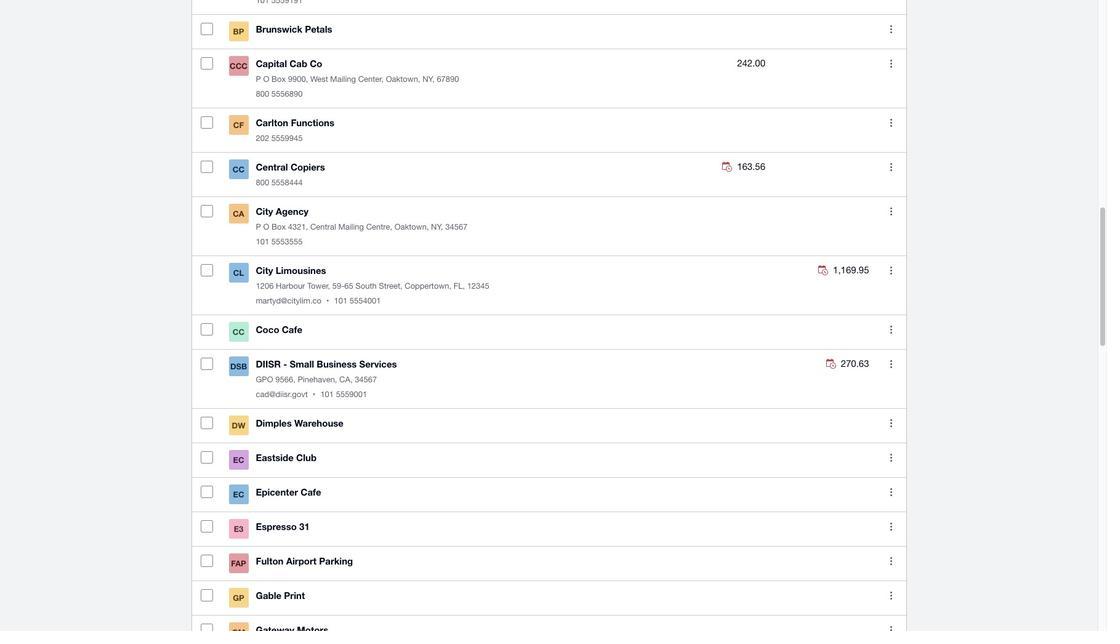 Task type: locate. For each thing, give the bounding box(es) containing it.
0 vertical spatial 34567
[[445, 222, 468, 232]]

ec
[[233, 455, 244, 465], [233, 490, 244, 500]]

1 horizontal spatial 34567
[[445, 222, 468, 232]]

0 vertical spatial p
[[256, 75, 261, 84]]

1 vertical spatial mailing
[[338, 222, 364, 232]]

15 more row options button from the top
[[879, 618, 904, 631]]

cafe for coco cafe
[[282, 324, 302, 335]]

2 city from the top
[[256, 265, 273, 276]]

oaktown, right center,
[[386, 75, 420, 84]]

1 horizontal spatial central
[[310, 222, 336, 232]]

65
[[344, 282, 353, 291]]

coco
[[256, 324, 279, 335]]

0 vertical spatial mailing
[[330, 75, 356, 84]]

box up the 5553555 on the top of the page
[[272, 222, 286, 232]]

800
[[256, 89, 269, 99], [256, 178, 269, 187]]

6 more row options image from the top
[[890, 360, 892, 368]]

• inside diisr - small business services gpo 9566, pinehaven, ca, 34567 cad@diisr.govt • 101 5559001
[[313, 390, 316, 399]]

1 vertical spatial •
[[313, 390, 316, 399]]

more row options image for fourth more row options popup button from the top
[[890, 163, 892, 171]]

city inside the city limousines 1206 harbour tower, 59-65 south street, coppertown, fl, 12345 martyd@citylim.co • 101 5554001
[[256, 265, 273, 276]]

0 vertical spatial o
[[263, 75, 269, 84]]

11 more row options button from the top
[[879, 480, 904, 504]]

city for city limousines
[[256, 265, 273, 276]]

fulton airport parking
[[256, 556, 353, 567]]

2 o from the top
[[263, 222, 269, 232]]

box up "5556890"
[[272, 75, 286, 84]]

gp
[[233, 593, 244, 603]]

242.00 link
[[737, 56, 765, 71]]

2 cc from the top
[[233, 327, 245, 337]]

34567 down the services
[[355, 375, 377, 384]]

mailing inside "city agency p o box 4321, central mailing centre, oaktown, ny, 34567 101 5553555"
[[338, 222, 364, 232]]

p inside capital cab co p o box 9900, west mailing center, oaktown, ny, 67890 800 5556890
[[256, 75, 261, 84]]

• down 'pinehaven,'
[[313, 390, 316, 399]]

dsb
[[230, 362, 247, 371]]

9 more row options button from the top
[[879, 411, 904, 435]]

dw
[[232, 421, 245, 431]]

0 vertical spatial cafe
[[282, 324, 302, 335]]

1 vertical spatial ny,
[[431, 222, 443, 232]]

3 more row options image from the top
[[890, 207, 892, 215]]

5558444
[[271, 178, 303, 187]]

1 800 from the top
[[256, 89, 269, 99]]

ny,
[[423, 75, 435, 84], [431, 222, 443, 232]]

diisr - small business services gpo 9566, pinehaven, ca, 34567 cad@diisr.govt • 101 5559001
[[256, 359, 397, 399]]

101 down 59-
[[334, 296, 347, 306]]

o
[[263, 75, 269, 84], [263, 222, 269, 232]]

34567 up fl,
[[445, 222, 468, 232]]

city right ca
[[256, 206, 273, 217]]

ec up e3
[[233, 490, 244, 500]]

4 more row options image from the top
[[890, 266, 892, 274]]

0 vertical spatial •
[[326, 296, 329, 306]]

fl,
[[454, 282, 465, 291]]

• down tower,
[[326, 296, 329, 306]]

eastside
[[256, 452, 294, 463]]

4 more row options image from the top
[[890, 454, 892, 462]]

1 p from the top
[[256, 75, 261, 84]]

cafe right "coco"
[[282, 324, 302, 335]]

101
[[256, 237, 269, 246], [334, 296, 347, 306], [320, 390, 334, 399]]

101 left the 5553555 on the top of the page
[[256, 237, 269, 246]]

1 vertical spatial central
[[310, 222, 336, 232]]

1 vertical spatial oaktown,
[[394, 222, 429, 232]]

800 left "5556890"
[[256, 89, 269, 99]]

more row options image
[[890, 25, 892, 33], [890, 60, 892, 68], [890, 419, 892, 427], [890, 454, 892, 462], [890, 488, 892, 496], [890, 626, 892, 631]]

5 more row options image from the top
[[890, 326, 892, 334]]

7 more row options image from the top
[[890, 523, 892, 531]]

ec for eastside club
[[233, 455, 244, 465]]

2 vertical spatial 101
[[320, 390, 334, 399]]

2 ec from the top
[[233, 490, 244, 500]]

4321,
[[288, 222, 308, 232]]

more row options image for fifth more row options popup button
[[890, 207, 892, 215]]

city up 1206
[[256, 265, 273, 276]]

202
[[256, 134, 269, 143]]

1 vertical spatial city
[[256, 265, 273, 276]]

12 more row options button from the top
[[879, 514, 904, 539]]

ny, left 67890
[[423, 75, 435, 84]]

petals
[[305, 24, 332, 35]]

copiers
[[291, 161, 325, 173]]

co
[[310, 58, 322, 69]]

more row options image for dimples warehouse
[[890, 419, 892, 427]]

1 vertical spatial 800
[[256, 178, 269, 187]]

1 vertical spatial box
[[272, 222, 286, 232]]

cc
[[233, 165, 245, 174], [233, 327, 245, 337]]

5 more row options image from the top
[[890, 488, 892, 496]]

1 more row options image from the top
[[890, 119, 892, 127]]

capital
[[256, 58, 287, 69]]

1 vertical spatial o
[[263, 222, 269, 232]]

mailing
[[330, 75, 356, 84], [338, 222, 364, 232]]

central copiers 800 5558444
[[256, 161, 325, 187]]

1 vertical spatial 34567
[[355, 375, 377, 384]]

1 vertical spatial cafe
[[301, 487, 321, 498]]

34567
[[445, 222, 468, 232], [355, 375, 377, 384]]

epicenter
[[256, 487, 298, 498]]

2 box from the top
[[272, 222, 286, 232]]

800 inside capital cab co p o box 9900, west mailing center, oaktown, ny, 67890 800 5556890
[[256, 89, 269, 99]]

more row options image for tenth more row options popup button from the bottom of the page
[[890, 266, 892, 274]]

5559001
[[336, 390, 367, 399]]

more row options image for third more row options popup button from the top
[[890, 119, 892, 127]]

cafe right epicenter on the bottom left
[[301, 487, 321, 498]]

9 more row options image from the top
[[890, 592, 892, 600]]

1 vertical spatial 101
[[334, 296, 347, 306]]

0 vertical spatial central
[[256, 161, 288, 173]]

1 city from the top
[[256, 206, 273, 217]]

800 left 5558444
[[256, 178, 269, 187]]

central up 5558444
[[256, 161, 288, 173]]

oaktown, right centre,
[[394, 222, 429, 232]]

0 vertical spatial city
[[256, 206, 273, 217]]

2 p from the top
[[256, 222, 261, 232]]

9900,
[[288, 75, 308, 84]]

more row options button
[[879, 17, 904, 41], [879, 51, 904, 76], [879, 110, 904, 135], [879, 155, 904, 179], [879, 199, 904, 224], [879, 258, 904, 283], [879, 317, 904, 342], [879, 352, 904, 376], [879, 411, 904, 435], [879, 445, 904, 470], [879, 480, 904, 504], [879, 514, 904, 539], [879, 549, 904, 573], [879, 583, 904, 608], [879, 618, 904, 631]]

0 vertical spatial ec
[[233, 455, 244, 465]]

warehouse
[[294, 418, 344, 429]]

1 vertical spatial cc
[[233, 327, 245, 337]]

ec down dw
[[233, 455, 244, 465]]

0 vertical spatial box
[[272, 75, 286, 84]]

6 more row options button from the top
[[879, 258, 904, 283]]

cafe
[[282, 324, 302, 335], [301, 487, 321, 498]]

cc left "coco"
[[233, 327, 245, 337]]

pinehaven,
[[298, 375, 337, 384]]

1 more row options image from the top
[[890, 25, 892, 33]]

13 more row options button from the top
[[879, 549, 904, 573]]

8 more row options image from the top
[[890, 557, 892, 565]]

2 more row options image from the top
[[890, 163, 892, 171]]

0 horizontal spatial 34567
[[355, 375, 377, 384]]

101 for business
[[320, 390, 334, 399]]

1206
[[256, 282, 274, 291]]

1 vertical spatial ec
[[233, 490, 244, 500]]

ny, inside "city agency p o box 4321, central mailing centre, oaktown, ny, 34567 101 5553555"
[[431, 222, 443, 232]]

city inside "city agency p o box 4321, central mailing centre, oaktown, ny, 34567 101 5553555"
[[256, 206, 273, 217]]

more row options image for epicenter cafe
[[890, 488, 892, 496]]

1 cc from the top
[[233, 165, 245, 174]]

center,
[[358, 75, 384, 84]]

0 horizontal spatial central
[[256, 161, 288, 173]]

martyd@citylim.co
[[256, 296, 321, 306]]

0 vertical spatial 101
[[256, 237, 269, 246]]

1 ec from the top
[[233, 455, 244, 465]]

p down capital
[[256, 75, 261, 84]]

101 inside "city agency p o box 4321, central mailing centre, oaktown, ny, 34567 101 5553555"
[[256, 237, 269, 246]]

101 down 'pinehaven,'
[[320, 390, 334, 399]]

cc for ninth more row options popup button from the bottom
[[233, 327, 245, 337]]

cab
[[290, 58, 307, 69]]

oaktown,
[[386, 75, 420, 84], [394, 222, 429, 232]]

central right the 4321,
[[310, 222, 336, 232]]

1 horizontal spatial •
[[326, 296, 329, 306]]

west
[[310, 75, 328, 84]]

0 horizontal spatial •
[[313, 390, 316, 399]]

dimples
[[256, 418, 292, 429]]

fap
[[231, 559, 246, 568]]

gpo
[[256, 375, 273, 384]]

city
[[256, 206, 273, 217], [256, 265, 273, 276]]

more row options image for fourth more row options popup button from the bottom
[[890, 523, 892, 531]]

more row options image
[[890, 119, 892, 127], [890, 163, 892, 171], [890, 207, 892, 215], [890, 266, 892, 274], [890, 326, 892, 334], [890, 360, 892, 368], [890, 523, 892, 531], [890, 557, 892, 565], [890, 592, 892, 600]]

more row options image for ninth more row options popup button from the bottom
[[890, 326, 892, 334]]

1 box from the top
[[272, 75, 286, 84]]

box
[[272, 75, 286, 84], [272, 222, 286, 232]]

gable print
[[256, 590, 305, 601]]

agency
[[276, 206, 309, 217]]

mailing left centre,
[[338, 222, 364, 232]]

0 vertical spatial ny,
[[423, 75, 435, 84]]

101 inside diisr - small business services gpo 9566, pinehaven, ca, 34567 cad@diisr.govt • 101 5559001
[[320, 390, 334, 399]]

14 more row options button from the top
[[879, 583, 904, 608]]

gable
[[256, 590, 281, 601]]

0 vertical spatial oaktown,
[[386, 75, 420, 84]]

p left the 4321,
[[256, 222, 261, 232]]

p
[[256, 75, 261, 84], [256, 222, 261, 232]]

o left the 4321,
[[263, 222, 269, 232]]

•
[[326, 296, 329, 306], [313, 390, 316, 399]]

more row options image for eastside club
[[890, 454, 892, 462]]

ec for epicenter cafe
[[233, 490, 244, 500]]

1 vertical spatial p
[[256, 222, 261, 232]]

0 vertical spatial cc
[[233, 165, 245, 174]]

mailing right west
[[330, 75, 356, 84]]

0 vertical spatial 800
[[256, 89, 269, 99]]

central
[[256, 161, 288, 173], [310, 222, 336, 232]]

airport
[[286, 556, 317, 567]]

cad@diisr.govt
[[256, 390, 308, 399]]

cc down cf at left top
[[233, 165, 245, 174]]

3 more row options image from the top
[[890, 419, 892, 427]]

2 800 from the top
[[256, 178, 269, 187]]

ny, right centre,
[[431, 222, 443, 232]]

o down capital
[[263, 75, 269, 84]]

cf
[[233, 120, 244, 130]]

1 o from the top
[[263, 75, 269, 84]]



Task type: describe. For each thing, give the bounding box(es) containing it.
club
[[296, 452, 317, 463]]

o inside capital cab co p o box 9900, west mailing center, oaktown, ny, 67890 800 5556890
[[263, 75, 269, 84]]

270.63 link
[[826, 357, 869, 371]]

67890
[[437, 75, 459, 84]]

brunswick petals
[[256, 24, 332, 35]]

163.56 link
[[722, 160, 765, 174]]

5556890
[[271, 89, 303, 99]]

5 more row options button from the top
[[879, 199, 904, 224]]

p inside "city agency p o box 4321, central mailing centre, oaktown, ny, 34567 101 5553555"
[[256, 222, 261, 232]]

diisr
[[256, 359, 281, 370]]

more row options image for 13th more row options popup button from the top of the page
[[890, 557, 892, 565]]

oaktown, inside capital cab co p o box 9900, west mailing center, oaktown, ny, 67890 800 5556890
[[386, 75, 420, 84]]

-
[[283, 359, 287, 370]]

business
[[317, 359, 357, 370]]

city for city agency
[[256, 206, 273, 217]]

box inside "city agency p o box 4321, central mailing centre, oaktown, ny, 34567 101 5553555"
[[272, 222, 286, 232]]

central inside "city agency p o box 4321, central mailing centre, oaktown, ny, 34567 101 5553555"
[[310, 222, 336, 232]]

mailing inside capital cab co p o box 9900, west mailing center, oaktown, ny, 67890 800 5556890
[[330, 75, 356, 84]]

3 more row options button from the top
[[879, 110, 904, 135]]

ccc
[[230, 61, 248, 71]]

10 more row options button from the top
[[879, 445, 904, 470]]

cafe for epicenter cafe
[[301, 487, 321, 498]]

carlton functions 202 5559945
[[256, 117, 334, 143]]

cl
[[233, 268, 244, 278]]

12345
[[467, 282, 489, 291]]

2 more row options image from the top
[[890, 60, 892, 68]]

city limousines 1206 harbour tower, 59-65 south street, coppertown, fl, 12345 martyd@citylim.co • 101 5554001
[[256, 265, 489, 306]]

1,169.95
[[833, 265, 869, 275]]

2 more row options button from the top
[[879, 51, 904, 76]]

cc for fourth more row options popup button from the top
[[233, 165, 245, 174]]

coco cafe
[[256, 324, 302, 335]]

1,169.95 link
[[818, 263, 869, 278]]

• inside the city limousines 1206 harbour tower, 59-65 south street, coppertown, fl, 12345 martyd@citylim.co • 101 5554001
[[326, 296, 329, 306]]

city agency p o box 4321, central mailing centre, oaktown, ny, 34567 101 5553555
[[256, 206, 468, 246]]

8 more row options button from the top
[[879, 352, 904, 376]]

163.56
[[737, 161, 765, 172]]

south
[[355, 282, 377, 291]]

59-
[[332, 282, 344, 291]]

ny, inside capital cab co p o box 9900, west mailing center, oaktown, ny, 67890 800 5556890
[[423, 75, 435, 84]]

harbour
[[276, 282, 305, 291]]

espresso
[[256, 521, 297, 532]]

services
[[359, 359, 397, 370]]

functions
[[291, 117, 334, 128]]

street,
[[379, 282, 403, 291]]

print
[[284, 590, 305, 601]]

brunswick
[[256, 24, 302, 35]]

6 more row options image from the top
[[890, 626, 892, 631]]

1 more row options button from the top
[[879, 17, 904, 41]]

4 more row options button from the top
[[879, 155, 904, 179]]

oaktown, inside "city agency p o box 4321, central mailing centre, oaktown, ny, 34567 101 5553555"
[[394, 222, 429, 232]]

coppertown,
[[405, 282, 451, 291]]

box inside capital cab co p o box 9900, west mailing center, oaktown, ny, 67890 800 5556890
[[272, 75, 286, 84]]

eastside club
[[256, 452, 317, 463]]

centre,
[[366, 222, 392, 232]]

bp
[[233, 27, 244, 36]]

capital cab co p o box 9900, west mailing center, oaktown, ny, 67890 800 5556890
[[256, 58, 459, 99]]

31
[[299, 521, 310, 532]]

9566,
[[275, 375, 295, 384]]

espresso 31
[[256, 521, 310, 532]]

5553555
[[271, 237, 303, 246]]

o inside "city agency p o box 4321, central mailing centre, oaktown, ny, 34567 101 5553555"
[[263, 222, 269, 232]]

5554001
[[350, 296, 381, 306]]

101 inside the city limousines 1206 harbour tower, 59-65 south street, coppertown, fl, 12345 martyd@citylim.co • 101 5554001
[[334, 296, 347, 306]]

34567 inside "city agency p o box 4321, central mailing centre, oaktown, ny, 34567 101 5553555"
[[445, 222, 468, 232]]

more row options image for 8th more row options popup button
[[890, 360, 892, 368]]

34567 inside diisr - small business services gpo 9566, pinehaven, ca, 34567 cad@diisr.govt • 101 5559001
[[355, 375, 377, 384]]

270.63
[[841, 359, 869, 369]]

242.00
[[737, 58, 765, 68]]

fulton
[[256, 556, 284, 567]]

5559945
[[271, 134, 303, 143]]

carlton
[[256, 117, 288, 128]]

more row options image for brunswick petals
[[890, 25, 892, 33]]

limousines
[[276, 265, 326, 276]]

central inside "central copiers 800 5558444"
[[256, 161, 288, 173]]

more row options image for second more row options popup button from the bottom
[[890, 592, 892, 600]]

tower,
[[307, 282, 330, 291]]

parking
[[319, 556, 353, 567]]

dimples warehouse
[[256, 418, 344, 429]]

epicenter cafe
[[256, 487, 321, 498]]

800 inside "central copiers 800 5558444"
[[256, 178, 269, 187]]

small
[[290, 359, 314, 370]]

e3
[[234, 524, 243, 534]]

7 more row options button from the top
[[879, 317, 904, 342]]

101 for o
[[256, 237, 269, 246]]

ca
[[233, 209, 244, 219]]

ca,
[[339, 375, 353, 384]]



Task type: vqa. For each thing, say whether or not it's contained in the screenshot.
the 31
yes



